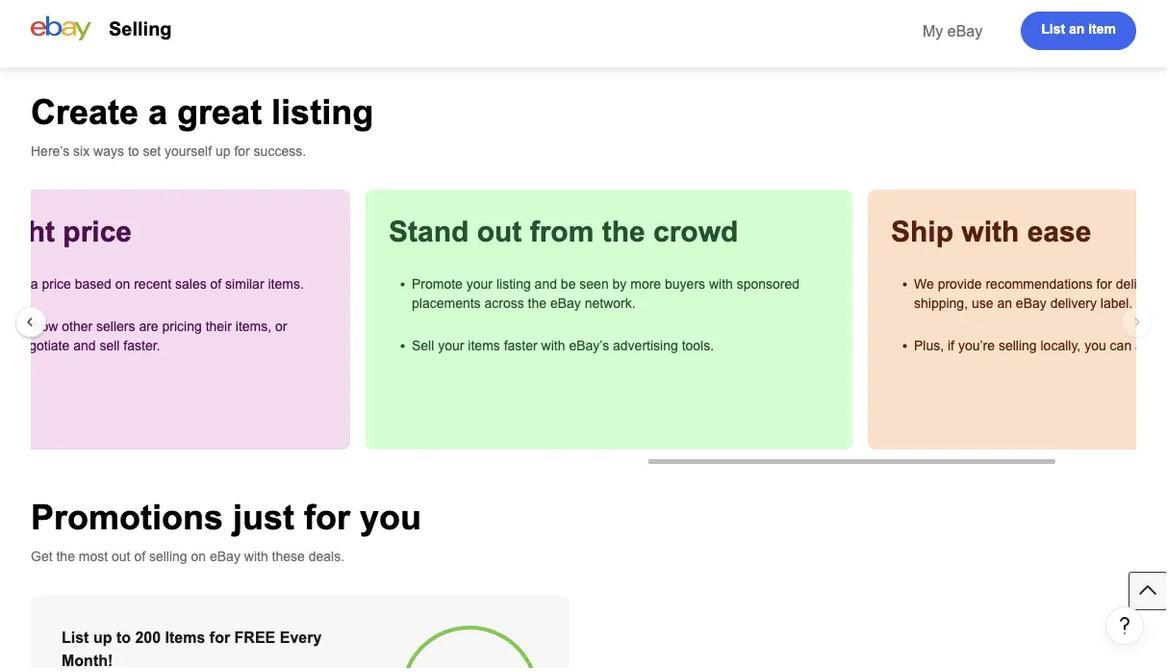 Task type: vqa. For each thing, say whether or not it's contained in the screenshot.
CLEAR
no



Task type: locate. For each thing, give the bounding box(es) containing it.
faster
[[504, 338, 538, 353]]

0 horizontal spatial listing
[[272, 92, 374, 131]]

your up across
[[467, 276, 493, 291]]

0 vertical spatial the
[[602, 216, 646, 248]]

get
[[31, 549, 53, 564]]

your right sell
[[438, 338, 464, 353]]

1 horizontal spatial listing
[[497, 276, 531, 291]]

0 vertical spatial listing
[[272, 92, 374, 131]]

2 horizontal spatial the
[[602, 216, 646, 248]]

stand out from the crowd
[[389, 216, 739, 248]]

month!
[[62, 652, 113, 668]]

up up month!
[[93, 629, 112, 646]]

list inside list up to 200 items for free every month!
[[62, 629, 89, 646]]

for left delivery,
[[1097, 276, 1113, 291]]

1 horizontal spatial up
[[216, 143, 231, 158]]

the
[[602, 216, 646, 248], [528, 296, 547, 310], [56, 549, 75, 564]]

the up by
[[602, 216, 646, 248]]

ebay down "be"
[[551, 296, 581, 310]]

1 vertical spatial you
[[360, 498, 422, 536]]

yourself
[[165, 143, 212, 158]]

0 horizontal spatial your
[[438, 338, 464, 353]]

your for promote
[[467, 276, 493, 291]]

just
[[233, 498, 295, 536]]

selling right you're
[[999, 338, 1037, 353]]

can
[[1111, 338, 1132, 353]]

to left the set
[[128, 143, 139, 158]]

ship
[[891, 216, 954, 248]]

if
[[948, 338, 955, 353]]

ebay right my at right top
[[948, 22, 983, 39]]

list
[[1042, 22, 1066, 37], [62, 629, 89, 646]]

ebay
[[948, 22, 983, 39], [551, 296, 581, 310], [210, 549, 241, 564]]

for inside list up to 200 items for free every month!
[[210, 629, 230, 646]]

your inside the promote your listing and be seen by more buyers with sponsored placements across the ebay network.
[[467, 276, 493, 291]]

with
[[962, 216, 1020, 248], [709, 276, 733, 291], [542, 338, 566, 353], [244, 549, 268, 564]]

1 vertical spatial your
[[438, 338, 464, 353]]

plus, if you're selling locally, you can also o
[[915, 338, 1168, 353]]

buyers
[[665, 276, 706, 291]]

1 horizontal spatial you
[[1085, 338, 1107, 353]]

listing up across
[[497, 276, 531, 291]]

selling right of
[[149, 549, 187, 564]]

for right items at the left
[[210, 629, 230, 646]]

up inside list up to 200 items for free every month!
[[93, 629, 112, 646]]

1 vertical spatial up
[[93, 629, 112, 646]]

you
[[1085, 338, 1107, 353], [360, 498, 422, 536]]

0 horizontal spatial selling
[[149, 549, 187, 564]]

listing
[[272, 92, 374, 131], [497, 276, 531, 291]]

listing up success.
[[272, 92, 374, 131]]

1 horizontal spatial ebay
[[551, 296, 581, 310]]

0 vertical spatial out
[[477, 216, 522, 248]]

get the most out of selling on ebay with these deals.
[[31, 549, 345, 564]]

0 horizontal spatial up
[[93, 629, 112, 646]]

your
[[467, 276, 493, 291], [438, 338, 464, 353]]

list left the an
[[1042, 22, 1066, 37]]

also
[[1136, 338, 1161, 353]]

1 vertical spatial out
[[112, 549, 130, 564]]

0 horizontal spatial out
[[112, 549, 130, 564]]

1 vertical spatial listing
[[497, 276, 531, 291]]

my ebay link
[[923, 22, 983, 39]]

here's six ways to set yourself up for success.
[[31, 143, 306, 158]]

2 vertical spatial the
[[56, 549, 75, 564]]

ways
[[93, 143, 124, 158]]

more
[[631, 276, 662, 291]]

0 horizontal spatial list
[[62, 629, 89, 646]]

create a great listing
[[31, 92, 374, 131]]

we provide recommendations for delivery, 
[[915, 276, 1168, 310]]

network.
[[585, 296, 636, 310]]

you're
[[959, 338, 995, 353]]

to left 200
[[116, 629, 131, 646]]

out
[[477, 216, 522, 248], [112, 549, 130, 564]]

the down and
[[528, 296, 547, 310]]

1 vertical spatial ebay
[[551, 296, 581, 310]]

delivery,
[[1117, 276, 1166, 291]]

out left of
[[112, 549, 130, 564]]

2 horizontal spatial ebay
[[948, 22, 983, 39]]

1 vertical spatial to
[[116, 629, 131, 646]]

1 vertical spatial list
[[62, 629, 89, 646]]

the inside the promote your listing and be seen by more buyers with sponsored placements across the ebay network.
[[528, 296, 547, 310]]

provide
[[938, 276, 983, 291]]

up
[[216, 143, 231, 158], [93, 629, 112, 646]]

your for sell
[[438, 338, 464, 353]]

0 vertical spatial up
[[216, 143, 231, 158]]

0 vertical spatial list
[[1042, 22, 1066, 37]]

up right yourself on the top of the page
[[216, 143, 231, 158]]

great
[[177, 92, 262, 131]]

0 horizontal spatial you
[[360, 498, 422, 536]]

items
[[468, 338, 500, 353]]

with right buyers in the right top of the page
[[709, 276, 733, 291]]

advertising
[[613, 338, 678, 353]]

out left from
[[477, 216, 522, 248]]

ship with ease
[[891, 216, 1092, 248]]

set
[[143, 143, 161, 158]]

ebay right on
[[210, 549, 241, 564]]

1 vertical spatial selling
[[149, 549, 187, 564]]

for
[[234, 143, 250, 158], [1097, 276, 1113, 291], [304, 498, 350, 536], [210, 629, 230, 646]]

ebay inside the promote your listing and be seen by more buyers with sponsored placements across the ebay network.
[[551, 296, 581, 310]]

selling
[[999, 338, 1037, 353], [149, 549, 187, 564]]

be
[[561, 276, 576, 291]]

2 vertical spatial ebay
[[210, 549, 241, 564]]

promote your listing and be seen by more buyers with sponsored placements across the ebay network.
[[412, 276, 800, 310]]

1 horizontal spatial your
[[467, 276, 493, 291]]

the right get
[[56, 549, 75, 564]]

1 horizontal spatial the
[[528, 296, 547, 310]]

to
[[128, 143, 139, 158], [116, 629, 131, 646]]

deals.
[[309, 549, 345, 564]]

my
[[923, 22, 944, 39]]

1 vertical spatial the
[[528, 296, 547, 310]]

sponsored
[[737, 276, 800, 291]]

on
[[191, 549, 206, 564]]

1 horizontal spatial list
[[1042, 22, 1066, 37]]

1 horizontal spatial selling
[[999, 338, 1037, 353]]

0 vertical spatial your
[[467, 276, 493, 291]]

selling
[[109, 18, 172, 39]]

for left success.
[[234, 143, 250, 158]]

list up month!
[[62, 629, 89, 646]]

list for list an item
[[1042, 22, 1066, 37]]

help, opens dialogs image
[[1116, 616, 1135, 635]]



Task type: describe. For each thing, give the bounding box(es) containing it.
item
[[1089, 22, 1117, 37]]

these
[[272, 549, 305, 564]]

1 horizontal spatial out
[[477, 216, 522, 248]]

an
[[1070, 22, 1085, 37]]

with up provide
[[962, 216, 1020, 248]]

with left these
[[244, 549, 268, 564]]

every
[[280, 629, 322, 646]]

seen
[[580, 276, 609, 291]]

0 vertical spatial to
[[128, 143, 139, 158]]

stand
[[389, 216, 469, 248]]

sell
[[412, 338, 435, 353]]

with right faster
[[542, 338, 566, 353]]

placements
[[412, 296, 481, 310]]

0 horizontal spatial the
[[56, 549, 75, 564]]

tools.
[[682, 338, 714, 353]]

my ebay
[[923, 22, 983, 39]]

o
[[1165, 338, 1168, 353]]

promotions
[[31, 498, 223, 536]]

a
[[148, 92, 168, 131]]

locally,
[[1041, 338, 1081, 353]]

with inside the promote your listing and be seen by more buyers with sponsored placements across the ebay network.
[[709, 276, 733, 291]]

0 vertical spatial ebay
[[948, 22, 983, 39]]

sell your items faster with ebay's advertising tools.
[[412, 338, 714, 353]]

most
[[79, 549, 108, 564]]

listing inside the promote your listing and be seen by more buyers with sponsored placements across the ebay network.
[[497, 276, 531, 291]]

free
[[235, 629, 276, 646]]

for inside we provide recommendations for delivery,
[[1097, 276, 1113, 291]]

list an item link
[[1022, 12, 1137, 50]]

0 vertical spatial selling
[[999, 338, 1037, 353]]

ease
[[1028, 216, 1092, 248]]

promotions just for you
[[31, 498, 422, 536]]

0 vertical spatial you
[[1085, 338, 1107, 353]]

recommendations
[[986, 276, 1093, 291]]

200
[[135, 629, 161, 646]]

promote
[[412, 276, 463, 291]]

for up deals.
[[304, 498, 350, 536]]

ebay's
[[569, 338, 610, 353]]

0 horizontal spatial ebay
[[210, 549, 241, 564]]

list for list up to 200 items for free every month!
[[62, 629, 89, 646]]

by
[[613, 276, 627, 291]]

to inside list up to 200 items for free every month!
[[116, 629, 131, 646]]

create
[[31, 92, 139, 131]]

plus,
[[915, 338, 945, 353]]

items
[[165, 629, 205, 646]]

here's
[[31, 143, 70, 158]]

across
[[485, 296, 524, 310]]

success.
[[254, 143, 306, 158]]

six
[[73, 143, 90, 158]]

list up to 200 items for free every month!
[[62, 629, 322, 668]]

of
[[134, 549, 145, 564]]

from
[[530, 216, 594, 248]]

we
[[915, 276, 935, 291]]

and
[[535, 276, 557, 291]]

list an item
[[1042, 22, 1117, 37]]

crowd
[[654, 216, 739, 248]]



